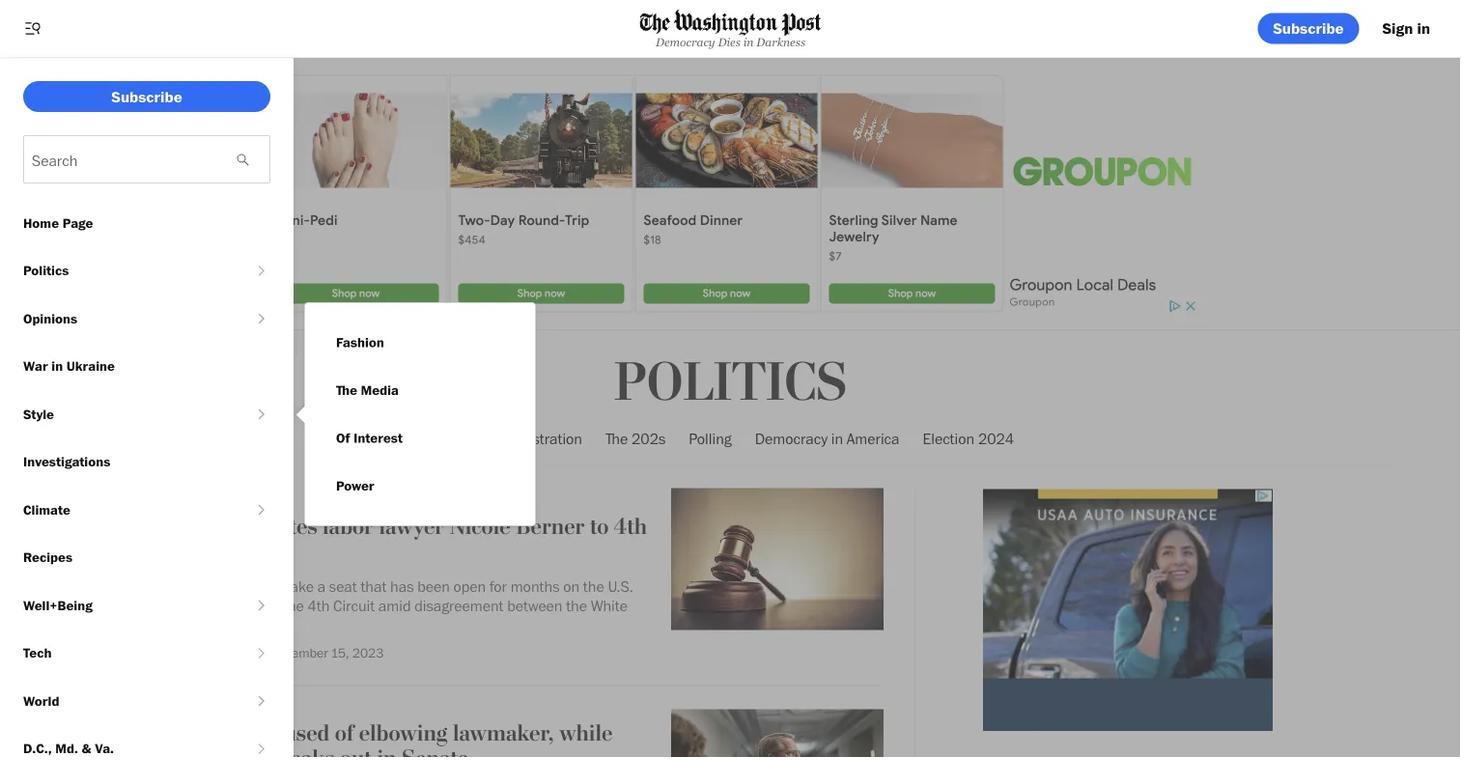 Task type: vqa. For each thing, say whether or not it's contained in the screenshot.
America
yes



Task type: locate. For each thing, give the bounding box(es) containing it.
in right dies
[[743, 35, 754, 48]]

white
[[591, 596, 628, 615]]

1 vertical spatial the
[[606, 429, 628, 448]]

1 vertical spatial berner
[[196, 577, 240, 596]]

0 horizontal spatial subscribe
[[111, 87, 182, 106]]

the inside 'link'
[[336, 382, 357, 398]]

would
[[244, 577, 282, 596]]

the
[[583, 577, 604, 596], [283, 596, 304, 615], [566, 596, 587, 615]]

the for the media
[[336, 382, 357, 398]]

1 horizontal spatial biden
[[447, 429, 484, 448]]

polling link
[[689, 413, 732, 464]]

and
[[197, 616, 222, 634]]

of
[[191, 596, 203, 615], [335, 719, 354, 747]]

md.
[[55, 740, 78, 757]]

1 vertical spatial nicole
[[152, 577, 193, 596]]

1 vertical spatial 4th
[[308, 596, 330, 615]]

democracy right polling
[[755, 429, 828, 448]]

sign in link
[[1367, 13, 1446, 44]]

u.s.
[[608, 577, 633, 596]]

search and browse sections image
[[23, 19, 42, 38]]

biden inside "link"
[[447, 429, 484, 448]]

nicole up 'court'
[[152, 577, 193, 596]]

1 horizontal spatial democracy
[[755, 429, 828, 448]]

1 horizontal spatial 4th
[[614, 513, 647, 540]]

america
[[847, 429, 900, 448]]

of right the breaks
[[335, 719, 354, 747]]

politics link
[[614, 351, 847, 416]]

nominates
[[215, 513, 317, 540]]

1 horizontal spatial berner
[[516, 513, 585, 540]]

appeals
[[207, 596, 258, 615]]

the for the 202s
[[606, 429, 628, 448]]

nicole up open
[[450, 513, 511, 540]]

berner inside biden nominates labor lawyer nicole berner to 4th circuit
[[516, 513, 585, 540]]

nicole inside nicole berner would take a seat that has been open for months on the u.s. court of appeals for the 4th circuit amid disagreement between the white house and senate.
[[152, 577, 193, 596]]

biden for biden nominates labor lawyer nicole berner to 4th circuit
[[152, 513, 210, 540]]

0 horizontal spatial nicole
[[152, 577, 193, 596]]

nicole
[[450, 513, 511, 540], [152, 577, 193, 596]]

biden left administration
[[447, 429, 484, 448]]

war
[[23, 358, 48, 374]]

recipes link
[[0, 534, 294, 581]]

democracy inside primary element
[[656, 35, 715, 48]]

subscribe inside primary element
[[1273, 19, 1344, 38]]

to
[[590, 513, 609, 540]]

senate.
[[225, 616, 275, 634]]

of interest
[[336, 430, 403, 446]]

0 horizontal spatial berner
[[196, 577, 240, 596]]

1 vertical spatial of
[[335, 719, 354, 747]]

1 vertical spatial biden
[[152, 513, 210, 540]]

circuit down seat
[[333, 596, 375, 615]]

0 vertical spatial subscribe link
[[1258, 13, 1359, 44]]

1 horizontal spatial subscribe
[[1273, 19, 1344, 38]]

for
[[490, 577, 507, 596], [262, 596, 279, 615]]

in right the sign
[[1417, 19, 1430, 38]]

on
[[563, 577, 580, 596]]

climate
[[23, 501, 70, 518]]

in left america
[[831, 429, 843, 448]]

elbowing
[[359, 719, 448, 747]]

berner up "appeals"
[[196, 577, 240, 596]]

in right out
[[377, 745, 396, 757]]

subscribe
[[1273, 19, 1344, 38], [111, 87, 182, 106]]

politics
[[614, 351, 847, 416]]

mccarthy accused of elbowing lawmaker, while fight nearly breaks out in senate
[[152, 719, 613, 757]]

the left 202s
[[606, 429, 628, 448]]

democracy left dies
[[656, 35, 715, 48]]

1 horizontal spatial circuit
[[333, 596, 375, 615]]

0 horizontal spatial 4th
[[308, 596, 330, 615]]

advertisement region
[[262, 73, 1199, 314], [983, 489, 1273, 731]]

biden inside biden nominates labor lawyer nicole berner to 4th circuit
[[152, 513, 210, 540]]

0 horizontal spatial the
[[336, 382, 357, 398]]

for down would
[[262, 596, 279, 615]]

page
[[62, 214, 93, 231]]

0 horizontal spatial for
[[262, 596, 279, 615]]

biden down investigations link on the bottom left of the page
[[152, 513, 210, 540]]

15,
[[331, 645, 349, 661]]

in for sign in
[[1417, 19, 1430, 38]]

0 horizontal spatial of
[[191, 596, 203, 615]]

0 vertical spatial 4th
[[614, 513, 647, 540]]

election 2024 link
[[923, 413, 1014, 464]]

war in ukraine
[[23, 358, 115, 374]]

0 horizontal spatial democracy
[[656, 35, 715, 48]]

democracy
[[656, 35, 715, 48], [755, 429, 828, 448]]

primary element
[[0, 0, 1461, 58]]

of up 'and'
[[191, 596, 203, 615]]

1 vertical spatial subscribe link
[[23, 81, 270, 112]]

1 vertical spatial circuit
[[333, 596, 375, 615]]

biden
[[447, 429, 484, 448], [152, 513, 210, 540]]

0 vertical spatial nicole
[[450, 513, 511, 540]]

of interest link
[[321, 414, 418, 462]]

&
[[82, 740, 91, 757]]

circuit up 'court'
[[152, 538, 218, 566]]

mccarthy
[[152, 719, 247, 747]]

circuit
[[152, 538, 218, 566], [333, 596, 375, 615]]

lawmaker,
[[453, 719, 554, 747]]

disagreement
[[414, 596, 504, 615]]

dialog
[[294, 302, 536, 526]]

subscribe link
[[1258, 13, 1359, 44], [23, 81, 270, 112]]

darkness
[[756, 35, 806, 48]]

0 vertical spatial democracy
[[656, 35, 715, 48]]

in
[[1417, 19, 1430, 38], [743, 35, 754, 48], [51, 358, 63, 374], [831, 429, 843, 448], [377, 745, 396, 757]]

berner
[[516, 513, 585, 540], [196, 577, 240, 596]]

0 horizontal spatial circuit
[[152, 538, 218, 566]]

well+being link
[[0, 581, 253, 629]]

1 horizontal spatial nicole
[[450, 513, 511, 540]]

1 horizontal spatial subscribe link
[[1258, 13, 1359, 44]]

media
[[361, 382, 399, 398]]

0 vertical spatial subscribe
[[1273, 19, 1344, 38]]

biden administration link
[[447, 413, 582, 464]]

election
[[923, 429, 975, 448]]

0 vertical spatial circuit
[[152, 538, 218, 566]]

the down on
[[566, 596, 587, 615]]

in right war
[[51, 358, 63, 374]]

the
[[336, 382, 357, 398], [606, 429, 628, 448]]

0 horizontal spatial biden
[[152, 513, 210, 540]]

democracy in america link
[[755, 413, 900, 464]]

biden nominates labor lawyer nicole berner to 4th circuit link
[[152, 513, 656, 569]]

0 vertical spatial of
[[191, 596, 203, 615]]

style
[[23, 406, 54, 422]]

power link
[[321, 462, 390, 510]]

administration
[[488, 429, 582, 448]]

None search field
[[24, 136, 223, 183]]

circuit inside biden nominates labor lawyer nicole berner to 4th circuit
[[152, 538, 218, 566]]

berner left to
[[516, 513, 585, 540]]

0 vertical spatial biden
[[447, 429, 484, 448]]

home
[[23, 214, 59, 231]]

fashion
[[336, 334, 384, 351]]

None search field
[[23, 135, 270, 184]]

the left media
[[336, 382, 357, 398]]

polling
[[689, 429, 732, 448]]

0 vertical spatial for
[[490, 577, 507, 596]]

biden nominates labor lawyer nicole berner to 4th circuit
[[152, 513, 647, 566]]

has
[[390, 577, 414, 596]]

4th down a at the bottom of page
[[308, 596, 330, 615]]

1 vertical spatial subscribe
[[111, 87, 182, 106]]

1 horizontal spatial for
[[490, 577, 507, 596]]

4th right to
[[614, 513, 647, 540]]

for right open
[[490, 577, 507, 596]]

sign
[[1383, 19, 1413, 38]]

style link
[[0, 390, 253, 438]]

election 2024
[[923, 429, 1014, 448]]

1 horizontal spatial of
[[335, 719, 354, 747]]

1 vertical spatial democracy
[[755, 429, 828, 448]]

dialog containing fashion
[[294, 302, 536, 526]]

1 horizontal spatial the
[[606, 429, 628, 448]]

d.c., md. & va.
[[23, 740, 114, 757]]

been
[[417, 577, 450, 596]]

1 vertical spatial for
[[262, 596, 279, 615]]

tech
[[23, 645, 52, 661]]

tagline, democracy dies in darkness element
[[640, 35, 821, 48]]

0 vertical spatial berner
[[516, 513, 585, 540]]

0 vertical spatial the
[[336, 382, 357, 398]]

democracy dies in darkness link
[[640, 9, 821, 48]]



Task type: describe. For each thing, give the bounding box(es) containing it.
circuit inside nicole berner would take a seat that has been open for months on the u.s. court of appeals for the 4th circuit amid disagreement between the white house and senate.
[[333, 596, 375, 615]]

nearly
[[202, 745, 263, 757]]

the down take
[[283, 596, 304, 615]]

court
[[152, 596, 188, 615]]

in for war in ukraine
[[51, 358, 63, 374]]

world link
[[0, 677, 253, 725]]

biden for biden administration
[[447, 429, 484, 448]]

power
[[336, 478, 374, 494]]

the 202s link
[[606, 413, 666, 464]]

1 vertical spatial advertisement region
[[983, 489, 1273, 731]]

nicole inside biden nominates labor lawyer nicole berner to 4th circuit
[[450, 513, 511, 540]]

labor
[[323, 513, 374, 540]]

va.
[[95, 740, 114, 757]]

mccarthy accused of elbowing lawmaker, while fight nearly breaks out in senate link
[[152, 719, 656, 757]]

that
[[361, 577, 387, 596]]

fashion link
[[321, 319, 400, 367]]

democracy for democracy in america
[[755, 429, 828, 448]]

world
[[23, 692, 59, 709]]

politics link
[[0, 247, 253, 295]]

interest
[[354, 430, 403, 446]]

democracy dies in darkness
[[656, 35, 806, 48]]

accused
[[252, 719, 330, 747]]

democracy in america
[[755, 429, 900, 448]]

biden administration
[[447, 429, 582, 448]]

open
[[453, 577, 486, 596]]

lawyer
[[379, 513, 444, 540]]

in for democracy in america
[[831, 429, 843, 448]]

investigations
[[23, 453, 110, 470]]

2024
[[978, 429, 1014, 448]]

opinions
[[23, 310, 77, 326]]

d.c.,
[[23, 740, 52, 757]]

nicole berner would take a seat that has been open for months on the u.s. court of appeals for the 4th circuit amid disagreement between the white house and senate.
[[152, 577, 633, 634]]

home page
[[23, 214, 93, 231]]

while
[[559, 719, 613, 747]]

fight
[[152, 745, 196, 757]]

war in ukraine link
[[0, 342, 294, 390]]

take
[[285, 577, 314, 596]]

of
[[336, 430, 350, 446]]

0 horizontal spatial subscribe link
[[23, 81, 270, 112]]

out
[[340, 745, 372, 757]]

between
[[507, 596, 563, 615]]

opinions link
[[0, 295, 253, 342]]

politics
[[23, 262, 69, 279]]

4th inside biden nominates labor lawyer nicole berner to 4th circuit
[[614, 513, 647, 540]]

home page link
[[0, 199, 294, 247]]

november 15, 2023
[[270, 645, 384, 661]]

the right on
[[583, 577, 604, 596]]

senate
[[402, 745, 469, 757]]

the 202s
[[606, 429, 666, 448]]

2023
[[352, 645, 384, 661]]

november
[[270, 645, 328, 661]]

democracy for democracy dies in darkness
[[656, 35, 715, 48]]

berner inside nicole berner would take a seat that has been open for months on the u.s. court of appeals for the 4th circuit amid disagreement between the white house and senate.
[[196, 577, 240, 596]]

the media
[[336, 382, 399, 398]]

202s
[[632, 429, 666, 448]]

climate link
[[0, 486, 253, 534]]

of inside mccarthy accused of elbowing lawmaker, while fight nearly breaks out in senate
[[335, 719, 354, 747]]

a
[[317, 577, 326, 596]]

well+being
[[23, 597, 92, 613]]

d.c., md. & va. link
[[0, 725, 253, 757]]

ukraine
[[66, 358, 115, 374]]

seat
[[329, 577, 357, 596]]

dies
[[718, 35, 741, 48]]

recipes
[[23, 549, 72, 565]]

in inside mccarthy accused of elbowing lawmaker, while fight nearly breaks out in senate
[[377, 745, 396, 757]]

of inside nicole berner would take a seat that has been open for months on the u.s. court of appeals for the 4th circuit amid disagreement between the white house and senate.
[[191, 596, 203, 615]]

the media link
[[321, 367, 414, 414]]

0 vertical spatial advertisement region
[[262, 73, 1199, 314]]

tech link
[[0, 629, 253, 677]]

amid
[[378, 596, 411, 615]]

the washington post homepage. image
[[640, 9, 821, 36]]

breaks
[[269, 745, 335, 757]]

months
[[511, 577, 560, 596]]

4th inside nicole berner would take a seat that has been open for months on the u.s. court of appeals for the 4th circuit amid disagreement between the white house and senate.
[[308, 596, 330, 615]]



